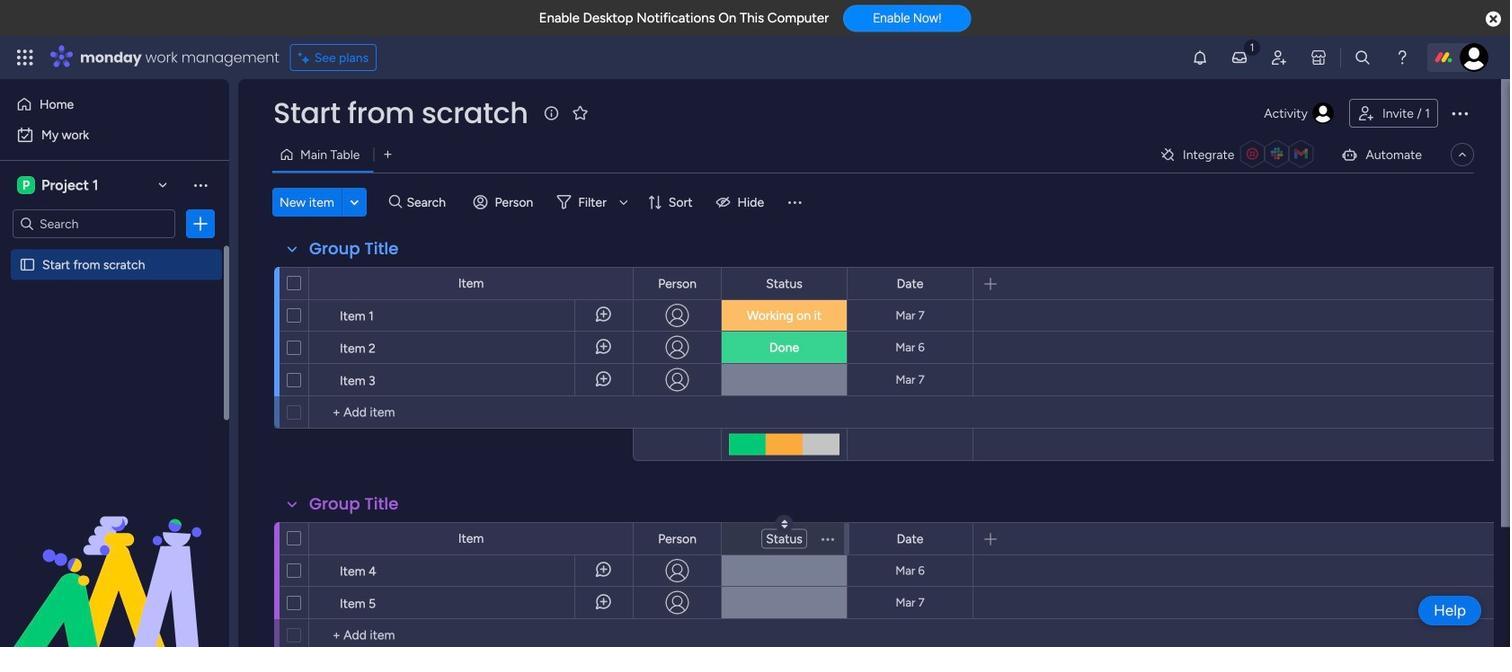 Task type: vqa. For each thing, say whether or not it's contained in the screenshot.
Collapse board header image in the right top of the page
yes



Task type: describe. For each thing, give the bounding box(es) containing it.
see plans image
[[298, 47, 314, 68]]

1 vertical spatial option
[[11, 121, 219, 149]]

show board description image
[[541, 104, 563, 122]]

help image
[[1394, 49, 1412, 67]]

dapulse close image
[[1487, 10, 1502, 29]]

Search field
[[402, 190, 456, 215]]

lottie animation element
[[0, 466, 229, 648]]

sort desc image
[[782, 519, 788, 530]]

public board image
[[19, 256, 36, 273]]

john smith image
[[1460, 43, 1489, 72]]

2 vertical spatial option
[[0, 249, 229, 252]]

lottie animation image
[[0, 466, 229, 648]]

add view image
[[384, 148, 392, 161]]

notifications image
[[1192, 49, 1210, 67]]

+ Add item text field
[[318, 625, 625, 647]]



Task type: locate. For each thing, give the bounding box(es) containing it.
options image
[[1450, 103, 1471, 124], [192, 215, 210, 233]]

0 horizontal spatial options image
[[192, 215, 210, 233]]

collapse board header image
[[1456, 147, 1470, 162]]

menu image
[[786, 193, 804, 211]]

options image down workspace options image
[[192, 215, 210, 233]]

monday marketplace image
[[1310, 49, 1328, 67]]

Search in workspace field
[[38, 214, 150, 234]]

option
[[11, 90, 219, 119], [11, 121, 219, 149], [0, 249, 229, 252]]

sort asc image
[[782, 519, 788, 530]]

search everything image
[[1354, 49, 1372, 67]]

workspace image
[[17, 175, 35, 195]]

workspace options image
[[192, 176, 210, 194]]

board activity image
[[1313, 103, 1335, 124]]

0 vertical spatial option
[[11, 90, 219, 119]]

select product image
[[16, 49, 34, 67]]

1 vertical spatial options image
[[192, 215, 210, 233]]

0 vertical spatial options image
[[1450, 103, 1471, 124]]

options image up collapse board header image
[[1450, 103, 1471, 124]]

update feed image
[[1231, 49, 1249, 67]]

1 horizontal spatial options image
[[1450, 103, 1471, 124]]

list box
[[0, 246, 229, 523]]

1 image
[[1245, 37, 1261, 57]]

invite members image
[[1271, 49, 1289, 67]]

None field
[[269, 94, 533, 132], [305, 237, 403, 261], [654, 274, 701, 294], [762, 274, 807, 294], [893, 274, 928, 294], [305, 493, 403, 516], [654, 529, 701, 549], [762, 529, 807, 549], [893, 529, 928, 549], [269, 94, 533, 132], [305, 237, 403, 261], [654, 274, 701, 294], [762, 274, 807, 294], [893, 274, 928, 294], [305, 493, 403, 516], [654, 529, 701, 549], [762, 529, 807, 549], [893, 529, 928, 549]]

workspace selection element
[[17, 174, 101, 196]]

angle down image
[[350, 196, 359, 209]]

add to favorites image
[[572, 104, 589, 122]]

arrow down image
[[613, 192, 635, 213]]

v2 search image
[[389, 192, 402, 212]]



